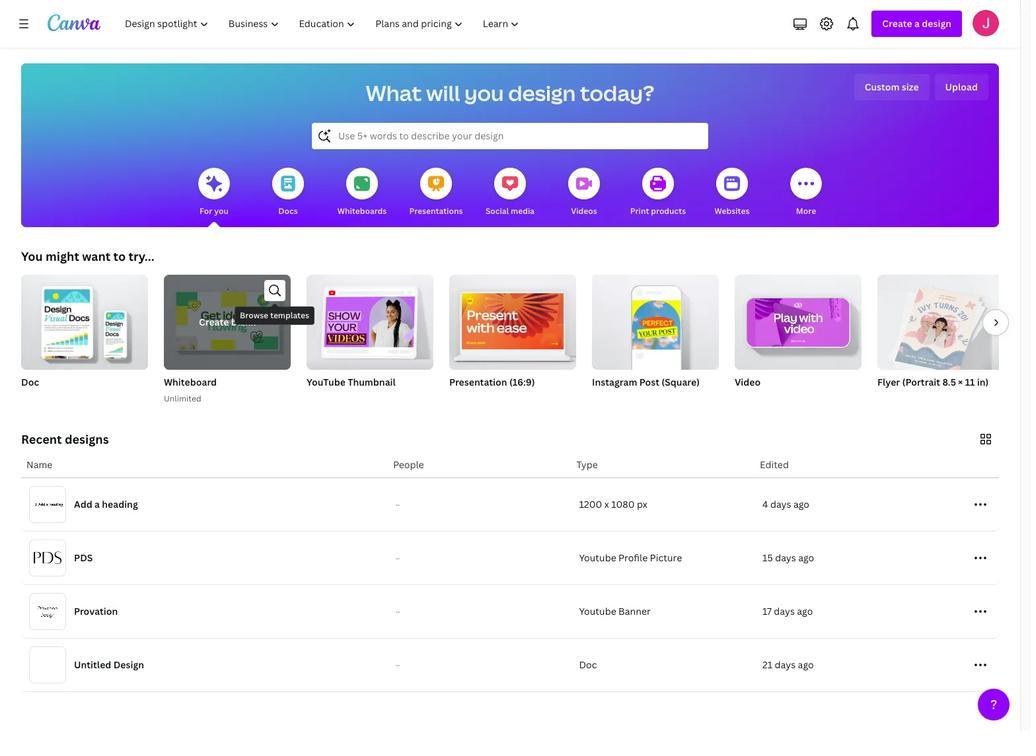 Task type: describe. For each thing, give the bounding box(es) containing it.
top level navigation element
[[116, 11, 531, 37]]

heading
[[102, 498, 138, 511]]

21 days ago
[[763, 659, 814, 672]]

×
[[959, 376, 963, 389]]

picture
[[650, 552, 682, 565]]

social media
[[486, 206, 535, 217]]

ago for 4 days ago
[[794, 498, 810, 511]]

profile
[[619, 552, 648, 565]]

doc inside doc group
[[21, 376, 39, 389]]

17
[[763, 606, 772, 618]]

james peterson image
[[973, 10, 1000, 36]]

8.5
[[943, 376, 957, 389]]

ago for 15 days ago
[[799, 552, 815, 565]]

group for flyer (portrait 8.5 × 11 in)
[[878, 270, 1005, 374]]

docs
[[279, 206, 298, 217]]

21
[[763, 659, 773, 672]]

upload
[[946, 81, 978, 93]]

for you button
[[198, 159, 230, 227]]

edited
[[760, 459, 789, 471]]

create a design button
[[872, 11, 963, 37]]

video
[[735, 376, 761, 389]]

presentations button
[[410, 159, 463, 227]]

11
[[966, 376, 975, 389]]

instagram
[[592, 376, 638, 389]]

you inside button
[[214, 206, 229, 217]]

youtube thumbnail
[[307, 376, 396, 389]]

group for instagram post (square)
[[592, 270, 719, 370]]

instagram post (square)
[[592, 376, 700, 389]]

thumbnail
[[348, 376, 396, 389]]

presentation
[[450, 376, 507, 389]]

youtube thumbnail group
[[307, 270, 434, 406]]

youtube profile picture
[[579, 552, 682, 565]]

a for add
[[95, 498, 100, 511]]

browse templates
[[240, 310, 309, 321]]

recent designs
[[21, 432, 109, 448]]

custom size button
[[855, 74, 930, 100]]

products
[[651, 206, 686, 217]]

want
[[82, 249, 111, 264]]

whiteboards
[[338, 206, 387, 217]]

whiteboard
[[164, 376, 217, 389]]

youtube banner
[[579, 606, 651, 618]]

1 group from the left
[[21, 270, 148, 370]]

px
[[637, 498, 648, 511]]

websites
[[715, 206, 750, 217]]

unlimited
[[164, 393, 201, 405]]

x
[[605, 498, 609, 511]]

youtube
[[307, 376, 346, 389]]

size
[[902, 81, 919, 93]]

design inside create a design dropdown button
[[922, 17, 952, 30]]

people
[[393, 459, 424, 471]]

in)
[[978, 376, 989, 389]]

what will you design today?
[[366, 79, 655, 107]]

will
[[426, 79, 460, 107]]

whiteboards button
[[338, 159, 387, 227]]

you might want to try...
[[21, 249, 154, 264]]

youtube for youtube banner
[[579, 606, 617, 618]]

4
[[763, 498, 769, 511]]

to
[[113, 249, 126, 264]]

days for 21
[[775, 659, 796, 672]]

ago for 21 days ago
[[798, 659, 814, 672]]

you
[[21, 249, 43, 264]]

Search search field
[[338, 124, 682, 149]]

videos button
[[569, 159, 600, 227]]

days for 4
[[771, 498, 792, 511]]

docs button
[[272, 159, 304, 227]]

untitled
[[74, 659, 111, 672]]

17 days ago
[[763, 606, 813, 618]]

presentation (16:9)
[[450, 376, 535, 389]]

-- for 1200 x 1080 px
[[396, 502, 400, 508]]

social media button
[[486, 159, 535, 227]]

templates
[[270, 310, 309, 321]]

flyer (portrait 8.5 × 11 in)
[[878, 376, 989, 389]]

15
[[763, 552, 773, 565]]

might
[[46, 249, 79, 264]]

try...
[[129, 249, 154, 264]]

create for create blank
[[199, 316, 229, 329]]

1 horizontal spatial doc
[[579, 659, 597, 672]]

whiteboard group
[[164, 275, 291, 406]]

design
[[113, 659, 144, 672]]

video group
[[735, 270, 862, 406]]

1200
[[579, 498, 602, 511]]

more button
[[791, 159, 822, 227]]

print products button
[[631, 159, 686, 227]]



Task type: locate. For each thing, give the bounding box(es) containing it.
create inside group
[[199, 316, 229, 329]]

youtube left banner
[[579, 606, 617, 618]]

5 group from the left
[[735, 270, 862, 370]]

create left blank on the left of page
[[199, 316, 229, 329]]

ago for 17 days ago
[[797, 606, 813, 618]]

days right 15
[[776, 552, 796, 565]]

custom
[[865, 81, 900, 93]]

today?
[[580, 79, 655, 107]]

create blank
[[199, 316, 256, 329]]

--
[[396, 502, 400, 508], [396, 555, 400, 562], [396, 609, 400, 616], [396, 662, 400, 669]]

a
[[915, 17, 920, 30], [95, 498, 100, 511]]

a up size
[[915, 17, 920, 30]]

15 days ago
[[763, 552, 815, 565]]

2 youtube from the top
[[579, 606, 617, 618]]

youtube left the profile at the bottom right of page
[[579, 552, 617, 565]]

custom size
[[865, 81, 919, 93]]

print
[[631, 206, 649, 217]]

design
[[922, 17, 952, 30], [509, 79, 576, 107]]

what
[[366, 79, 422, 107]]

whiteboard unlimited
[[164, 376, 217, 405]]

3 -- from the top
[[396, 609, 400, 616]]

create a design
[[883, 17, 952, 30]]

0 vertical spatial doc
[[21, 376, 39, 389]]

you right the will
[[465, 79, 504, 107]]

flyer
[[878, 376, 901, 389]]

-- for youtube profile picture
[[396, 555, 400, 562]]

None search field
[[312, 123, 709, 149]]

create for create a design
[[883, 17, 913, 30]]

1 vertical spatial design
[[509, 79, 576, 107]]

recent
[[21, 432, 62, 448]]

untitled design
[[74, 659, 144, 672]]

days for 17
[[774, 606, 795, 618]]

-- for youtube banner
[[396, 609, 400, 616]]

1080
[[612, 498, 635, 511]]

group for presentation (16:9)
[[450, 270, 576, 370]]

doc up recent at the left bottom
[[21, 376, 39, 389]]

more
[[797, 206, 817, 217]]

post
[[640, 376, 660, 389]]

1 horizontal spatial a
[[915, 17, 920, 30]]

design left james peterson icon
[[922, 17, 952, 30]]

-- for doc
[[396, 662, 400, 669]]

ago right 4
[[794, 498, 810, 511]]

a inside create a design dropdown button
[[915, 17, 920, 30]]

name
[[26, 459, 52, 471]]

ago right 15
[[799, 552, 815, 565]]

0 vertical spatial a
[[915, 17, 920, 30]]

videos
[[571, 206, 597, 217]]

add a heading
[[74, 498, 138, 511]]

banner
[[619, 606, 651, 618]]

0 horizontal spatial a
[[95, 498, 100, 511]]

1 vertical spatial you
[[214, 206, 229, 217]]

(16:9)
[[510, 376, 535, 389]]

1 horizontal spatial design
[[922, 17, 952, 30]]

days for 15
[[776, 552, 796, 565]]

websites button
[[715, 159, 750, 227]]

4 group from the left
[[592, 270, 719, 370]]

0 vertical spatial create
[[883, 17, 913, 30]]

blank
[[231, 316, 256, 329]]

ago
[[794, 498, 810, 511], [799, 552, 815, 565], [797, 606, 813, 618], [798, 659, 814, 672]]

2 -- from the top
[[396, 555, 400, 562]]

days right 17
[[774, 606, 795, 618]]

0 horizontal spatial you
[[214, 206, 229, 217]]

6 group from the left
[[878, 270, 1005, 374]]

days
[[771, 498, 792, 511], [776, 552, 796, 565], [774, 606, 795, 618], [775, 659, 796, 672]]

1 vertical spatial create
[[199, 316, 229, 329]]

(square)
[[662, 376, 700, 389]]

-
[[396, 502, 398, 508], [398, 502, 400, 508], [396, 555, 398, 562], [398, 555, 400, 562], [396, 609, 398, 616], [398, 609, 400, 616], [396, 662, 398, 669], [398, 662, 400, 669]]

type
[[577, 459, 598, 471]]

add
[[74, 498, 92, 511]]

days right 21 on the bottom
[[775, 659, 796, 672]]

youtube for youtube profile picture
[[579, 552, 617, 565]]

media
[[511, 206, 535, 217]]

create inside dropdown button
[[883, 17, 913, 30]]

4 days ago
[[763, 498, 810, 511]]

a right add
[[95, 498, 100, 511]]

print products
[[631, 206, 686, 217]]

doc down youtube banner
[[579, 659, 597, 672]]

instagram post (square) group
[[592, 270, 719, 406]]

you right for
[[214, 206, 229, 217]]

1 horizontal spatial you
[[465, 79, 504, 107]]

2 group from the left
[[307, 270, 434, 370]]

(portrait
[[903, 376, 941, 389]]

social
[[486, 206, 509, 217]]

ago right 21 on the bottom
[[798, 659, 814, 672]]

0 vertical spatial youtube
[[579, 552, 617, 565]]

you
[[465, 79, 504, 107], [214, 206, 229, 217]]

flyer (portrait 8.5 × 11 in) group
[[878, 270, 1005, 406]]

1 horizontal spatial create
[[883, 17, 913, 30]]

presentations
[[410, 206, 463, 217]]

a for create
[[915, 17, 920, 30]]

1200 x 1080 px
[[579, 498, 648, 511]]

youtube
[[579, 552, 617, 565], [579, 606, 617, 618]]

3 group from the left
[[450, 270, 576, 370]]

1 vertical spatial youtube
[[579, 606, 617, 618]]

0 vertical spatial design
[[922, 17, 952, 30]]

days right 4
[[771, 498, 792, 511]]

create
[[883, 17, 913, 30], [199, 316, 229, 329]]

0 horizontal spatial design
[[509, 79, 576, 107]]

browse
[[240, 310, 268, 321]]

for
[[200, 206, 212, 217]]

doc group
[[21, 270, 148, 406]]

4 -- from the top
[[396, 662, 400, 669]]

create up custom size
[[883, 17, 913, 30]]

upload button
[[935, 74, 989, 100]]

1 youtube from the top
[[579, 552, 617, 565]]

pds
[[74, 552, 93, 565]]

1 -- from the top
[[396, 502, 400, 508]]

ago right 17
[[797, 606, 813, 618]]

0 horizontal spatial create
[[199, 316, 229, 329]]

design up search search field
[[509, 79, 576, 107]]

0 vertical spatial you
[[465, 79, 504, 107]]

group for youtube thumbnail
[[307, 270, 434, 370]]

group
[[21, 270, 148, 370], [307, 270, 434, 370], [450, 270, 576, 370], [592, 270, 719, 370], [735, 270, 862, 370], [878, 270, 1005, 374]]

provation
[[74, 606, 118, 618]]

create blank group
[[164, 275, 291, 370]]

for you
[[200, 206, 229, 217]]

presentation (16:9) group
[[450, 270, 576, 406]]

0 horizontal spatial doc
[[21, 376, 39, 389]]

1 vertical spatial doc
[[579, 659, 597, 672]]

designs
[[65, 432, 109, 448]]

1 vertical spatial a
[[95, 498, 100, 511]]



Task type: vqa. For each thing, say whether or not it's contained in the screenshot.


